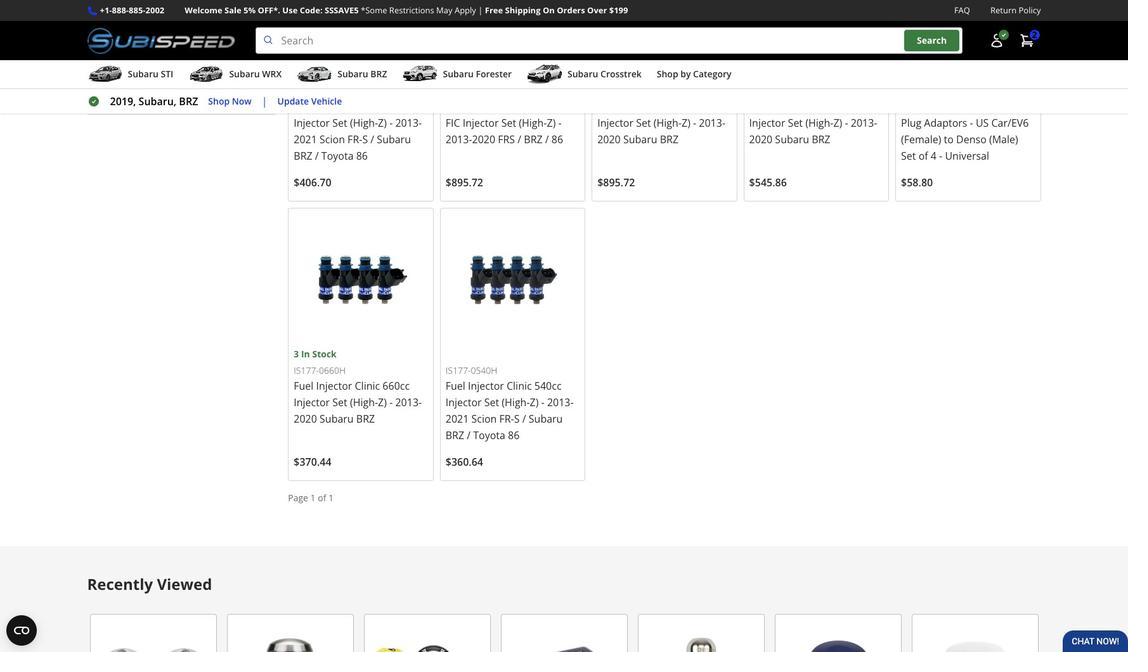 Task type: vqa. For each thing, say whether or not it's contained in the screenshot.
2021 within Fuel Injector Clinic 850cc Injector Set (High-Z) - 2013- 2021 Scion FR-S / Subaru BRZ / Toyota 86
yes



Task type: locate. For each thing, give the bounding box(es) containing it.
- inside fuel injector clinic 1650cc fic injector set (high-z) - 2013-2020 frs / brz / 86
[[559, 116, 562, 130]]

fuel inside fuel injector clinic 1650cc fic injector set (high-z) - 2013-2020 frs / brz / 86
[[446, 100, 465, 114]]

fuel up fic
[[446, 100, 465, 114]]

1 horizontal spatial $895.72
[[598, 176, 635, 190]]

of inside padputod4 fuel injector clinic injector plug adaptors - us car/ev6 (female) to denso (male) set of 4 - universal
[[919, 149, 928, 163]]

subaru
[[128, 68, 158, 80], [229, 68, 260, 80], [338, 68, 368, 80], [443, 68, 474, 80], [568, 68, 598, 80], [377, 133, 411, 146], [623, 133, 657, 146], [775, 133, 809, 146], [320, 413, 354, 427], [529, 413, 563, 427]]

fuel inside padputod4 fuel injector clinic injector plug adaptors - us car/ev6 (female) to denso (male) set of 4 - universal
[[901, 100, 921, 114]]

$370.44
[[294, 456, 331, 470]]

0 horizontal spatial scion
[[320, 133, 345, 146]]

2013- down 850cc
[[395, 116, 422, 130]]

2013- down 2150cc
[[699, 116, 726, 130]]

z) down 2150cc
[[682, 116, 691, 130]]

z) down 1200cc on the right of page
[[834, 116, 843, 130]]

fuel injector clinic 850cc injector set (high-z) - 2013-2021 scion fr-s / subaru brz / toyota 86 image
[[294, 0, 428, 68]]

1
[[311, 492, 316, 505], [329, 492, 334, 505]]

vehicle
[[311, 95, 342, 107]]

shop inside dropdown button
[[657, 68, 678, 80]]

1 vertical spatial s
[[514, 413, 520, 427]]

2013- inside fuel injector clinic 2150cc injector set (high-z) - 2013- 2020 subaru brz
[[699, 116, 726, 130]]

fuel right 660cc
[[446, 380, 465, 394]]

3
[[270, 5, 275, 17], [294, 348, 299, 361]]

0 vertical spatial s
[[362, 133, 368, 146]]

- down 850cc
[[390, 116, 393, 130]]

1 vertical spatial toyota
[[473, 429, 506, 443]]

1 horizontal spatial of
[[919, 149, 928, 163]]

2020 down is177-2150h
[[598, 133, 621, 146]]

toyota up '$406.70' on the top left
[[321, 149, 354, 163]]

540cc
[[535, 380, 562, 394]]

fuel inside 'fuel injector clinic 850cc injector set (high-z) - 2013- 2021 scion fr-s / subaru brz / toyota 86'
[[294, 100, 314, 114]]

2021 up $360.64
[[446, 413, 469, 427]]

in
[[301, 348, 310, 361]]

2020 up $370.44
[[294, 413, 317, 427]]

2020 up $545.86
[[750, 133, 773, 146]]

subaru left crosstrek
[[568, 68, 598, 80]]

subaru inside '3 in stock is177-0660h fuel injector clinic 660cc injector set (high-z) - 2013- 2020 subaru brz'
[[320, 413, 354, 427]]

z) inside fuel injector clinic 1650cc fic injector set (high-z) - 2013-2020 frs / brz / 86
[[547, 116, 556, 130]]

1200h
[[775, 84, 801, 97]]

recently viewed
[[87, 574, 212, 595]]

dynamics
[[136, 5, 177, 17]]

0 vertical spatial toyota
[[321, 149, 354, 163]]

welcome sale 5% off*. use code: sssave5
[[185, 4, 359, 16]]

free
[[485, 4, 503, 16]]

1 horizontal spatial toyota
[[473, 429, 506, 443]]

scion down "vehicle"
[[320, 133, 345, 146]]

(male)
[[989, 133, 1018, 147]]

0 vertical spatial scion
[[320, 133, 345, 146]]

fuel injector clinic injector plug adaptors - us car/ev6 (female) to denso (male) set of 4 - universal image
[[901, 0, 1036, 68]]

clinic inside '3 in stock is177-0660h fuel injector clinic 660cc injector set (high-z) - 2013- 2020 subaru brz'
[[355, 380, 380, 394]]

subaru crosstrek button
[[527, 63, 642, 88]]

0 horizontal spatial fr-
[[348, 133, 362, 146]]

$895.72
[[446, 176, 483, 190], [598, 176, 635, 190]]

- down 660cc
[[390, 396, 393, 410]]

0 horizontal spatial shop
[[208, 95, 230, 107]]

86 inside fuel injector clinic 1650cc fic injector set (high-z) - 2013-2020 frs / brz / 86
[[552, 133, 563, 146]]

update vehicle
[[278, 95, 342, 107]]

shop left now
[[208, 95, 230, 107]]

z) down 1650cc
[[547, 116, 556, 130]]

of left 4
[[919, 149, 928, 163]]

clinic up us
[[962, 100, 988, 114]]

subaru down 850cc
[[377, 133, 411, 146]]

3 for 3 in stock is177-0660h fuel injector clinic 660cc injector set (high-z) - 2013- 2020 subaru brz
[[294, 348, 299, 361]]

fuel down "is177-0850h"
[[294, 100, 314, 114]]

is177- for is177-0850h
[[294, 84, 319, 97]]

2020 inside fuel injector clinic 2150cc injector set (high-z) - 2013- 2020 subaru brz
[[598, 133, 621, 146]]

adaptors
[[924, 116, 968, 130]]

subaru inside 'dropdown button'
[[229, 68, 260, 80]]

scion
[[320, 133, 345, 146], [472, 413, 497, 427]]

0 vertical spatial 86
[[552, 133, 563, 146]]

shop left by
[[657, 68, 678, 80]]

clinic left 1650cc
[[507, 100, 532, 114]]

1 vertical spatial scion
[[472, 413, 497, 427]]

|
[[478, 4, 483, 16], [262, 95, 267, 109]]

0 vertical spatial |
[[478, 4, 483, 16]]

fuel up 'plug'
[[901, 100, 921, 114]]

clinic
[[355, 100, 380, 114], [507, 100, 532, 114], [659, 100, 684, 114], [811, 100, 836, 114], [962, 100, 988, 114], [355, 380, 380, 394], [507, 380, 532, 394]]

0 horizontal spatial s
[[362, 133, 368, 146]]

is177-2150h
[[598, 84, 649, 97]]

subaru down "540cc"
[[529, 413, 563, 427]]

2020
[[472, 133, 495, 146], [598, 133, 621, 146], [750, 133, 773, 146], [294, 413, 317, 427]]

2150cc
[[686, 100, 719, 114]]

2013- inside is177-1200h fuel injector clinic 1200cc injector set (high-z) - 2013- 2020 subaru brz
[[851, 116, 878, 130]]

2020 inside is177-1200h fuel injector clinic 1200cc injector set (high-z) - 2013- 2020 subaru brz
[[750, 133, 773, 146]]

subaru inside fuel injector clinic 2150cc injector set (high-z) - 2013- 2020 subaru brz
[[623, 133, 657, 146]]

s inside 'fuel injector clinic 850cc injector set (high-z) - 2013- 2021 scion fr-s / subaru brz / toyota 86'
[[362, 133, 368, 146]]

use
[[282, 4, 298, 16]]

set inside fuel injector clinic 2150cc injector set (high-z) - 2013- 2020 subaru brz
[[636, 116, 651, 130]]

86 inside 'fuel injector clinic 850cc injector set (high-z) - 2013- 2021 scion fr-s / subaru brz / toyota 86'
[[356, 149, 368, 163]]

1 $895.72 from the left
[[446, 176, 483, 190]]

is177- for is177-0540h fuel injector clinic 540cc injector set (high-z) - 2013- 2021 scion fr-s / subaru brz / toyota 86
[[446, 365, 471, 377]]

(high- inside '3 in stock is177-0660h fuel injector clinic 660cc injector set (high-z) - 2013- 2020 subaru brz'
[[350, 396, 378, 410]]

+1-
[[100, 4, 112, 16]]

2021 down update vehicle button
[[294, 133, 317, 146]]

(high- inside is177-1200h fuel injector clinic 1200cc injector set (high-z) - 2013- 2020 subaru brz
[[806, 116, 834, 130]]

scion inside "is177-0540h fuel injector clinic 540cc injector set (high-z) - 2013- 2021 scion fr-s / subaru brz / toyota 86"
[[472, 413, 497, 427]]

- down 2150cc
[[693, 116, 697, 130]]

1 horizontal spatial 3
[[294, 348, 299, 361]]

padputod4 fuel injector clinic injector plug adaptors - us car/ev6 (female) to denso (male) set of 4 - universal
[[901, 85, 1029, 163]]

brz inside '3 in stock is177-0660h fuel injector clinic 660cc injector set (high-z) - 2013- 2020 subaru brz'
[[356, 413, 375, 427]]

subaru inside "is177-0540h fuel injector clinic 540cc injector set (high-z) - 2013- 2021 scion fr-s / subaru brz / toyota 86"
[[529, 413, 563, 427]]

shop by category button
[[657, 63, 732, 88]]

sale
[[225, 4, 241, 16]]

search input field
[[255, 27, 963, 54]]

fuel
[[294, 100, 314, 114], [446, 100, 465, 114], [598, 100, 617, 114], [750, 100, 769, 114], [901, 100, 921, 114], [294, 380, 314, 394], [446, 380, 465, 394]]

fuel injector clinic 2150cc injector set (high-z) - 2013- 2020 subaru brz
[[598, 100, 726, 146]]

0 vertical spatial fr-
[[348, 133, 362, 146]]

fuel inside "is177-0540h fuel injector clinic 540cc injector set (high-z) - 2013- 2021 scion fr-s / subaru brz / toyota 86"
[[446, 380, 465, 394]]

subaru down 0660h
[[320, 413, 354, 427]]

is177-1200h fuel injector clinic 1200cc injector set (high-z) - 2013- 2020 subaru brz
[[750, 84, 878, 146]]

clinic left 2150cc
[[659, 100, 684, 114]]

0 horizontal spatial $895.72
[[446, 176, 483, 190]]

set down '(female)'
[[901, 149, 916, 163]]

toyota inside 'fuel injector clinic 850cc injector set (high-z) - 2013- 2021 scion fr-s / subaru brz / toyota 86'
[[321, 149, 354, 163]]

0 vertical spatial of
[[919, 149, 928, 163]]

2013- down "540cc"
[[547, 396, 574, 410]]

2150h
[[623, 84, 649, 97]]

- right 4
[[939, 149, 943, 163]]

universal
[[945, 149, 990, 163]]

fuel down is177-2150h
[[598, 100, 617, 114]]

+1-888-885-2002 link
[[100, 4, 164, 17]]

subaru wrx
[[229, 68, 282, 80]]

1 horizontal spatial 1
[[329, 492, 334, 505]]

clinic inside 'fuel injector clinic 850cc injector set (high-z) - 2013- 2021 scion fr-s / subaru brz / toyota 86'
[[355, 100, 380, 114]]

scion inside 'fuel injector clinic 850cc injector set (high-z) - 2013- 2021 scion fr-s / subaru brz / toyota 86'
[[320, 133, 345, 146]]

is177- for is177-2150h
[[598, 84, 623, 97]]

clinic left 1200cc on the right of page
[[811, 100, 836, 114]]

set up 'frs'
[[502, 116, 516, 130]]

2021
[[294, 133, 317, 146], [446, 413, 469, 427]]

1 vertical spatial of
[[318, 492, 326, 505]]

fuel inside '3 in stock is177-0660h fuel injector clinic 660cc injector set (high-z) - 2013- 2020 subaru brz'
[[294, 380, 314, 394]]

z) down "540cc"
[[530, 396, 539, 410]]

us
[[976, 116, 989, 130]]

is177- inside is177-1200h fuel injector clinic 1200cc injector set (high-z) - 2013- 2020 subaru brz
[[750, 84, 775, 97]]

0 vertical spatial shop
[[657, 68, 678, 80]]

2 horizontal spatial 86
[[552, 133, 563, 146]]

subaru brz button
[[297, 63, 387, 88]]

subaru sti button
[[87, 63, 173, 88]]

set down 1200h
[[788, 116, 803, 130]]

fuel injector clinic 1650cc fic injector set (high-z) - 2013-2020 frs / brz / 86
[[446, 100, 568, 146]]

1 vertical spatial 2021
[[446, 413, 469, 427]]

2013-
[[395, 116, 422, 130], [699, 116, 726, 130], [851, 116, 878, 130], [446, 133, 472, 146], [395, 396, 422, 410], [547, 396, 574, 410]]

$545.86
[[750, 176, 787, 190]]

| right now
[[262, 95, 267, 109]]

2019,
[[110, 95, 136, 109]]

2 down welcome sale 5% off*. use code: sssave5 at the left
[[270, 30, 275, 42]]

is177- inside '3 in stock is177-0660h fuel injector clinic 660cc injector set (high-z) - 2013- 2020 subaru brz'
[[294, 365, 319, 377]]

2 1 from the left
[[329, 492, 334, 505]]

(high- inside fuel injector clinic 1650cc fic injector set (high-z) - 2013-2020 frs / brz / 86
[[519, 116, 547, 130]]

- inside is177-1200h fuel injector clinic 1200cc injector set (high-z) - 2013- 2020 subaru brz
[[845, 116, 848, 130]]

z) down 850cc
[[378, 116, 387, 130]]

subaru wrx button
[[189, 63, 282, 88]]

- down "540cc"
[[541, 396, 545, 410]]

1 horizontal spatial scion
[[472, 413, 497, 427]]

clinic left 660cc
[[355, 380, 380, 394]]

fuel right 2150cc
[[750, 100, 769, 114]]

2013- inside fuel injector clinic 1650cc fic injector set (high-z) - 2013-2020 frs / brz / 86
[[446, 133, 472, 146]]

is177- inside "is177-0540h fuel injector clinic 540cc injector set (high-z) - 2013- 2021 scion fr-s / subaru brz / toyota 86"
[[446, 365, 471, 377]]

1 vertical spatial 86
[[356, 149, 368, 163]]

86
[[552, 133, 563, 146], [356, 149, 368, 163], [508, 429, 520, 443]]

1 vertical spatial fr-
[[500, 413, 514, 427]]

3 left in
[[294, 348, 299, 361]]

search
[[917, 34, 947, 47]]

toyota
[[321, 149, 354, 163], [473, 429, 506, 443]]

subaru left the sti
[[128, 68, 158, 80]]

0 horizontal spatial 1
[[311, 492, 316, 505]]

viewed
[[157, 574, 212, 595]]

z) down 660cc
[[378, 396, 387, 410]]

of
[[919, 149, 928, 163], [318, 492, 326, 505]]

on
[[543, 4, 555, 16]]

1 horizontal spatial 2021
[[446, 413, 469, 427]]

subaru up 0850h on the left top of page
[[338, 68, 368, 80]]

clinic inside is177-1200h fuel injector clinic 1200cc injector set (high-z) - 2013- 2020 subaru brz
[[811, 100, 836, 114]]

2 down policy
[[1032, 29, 1037, 41]]

3 left use
[[270, 5, 275, 17]]

clinic left "540cc"
[[507, 380, 532, 394]]

(high- inside 'fuel injector clinic 850cc injector set (high-z) - 2013- 2021 scion fr-s / subaru brz / toyota 86'
[[350, 116, 378, 130]]

0 vertical spatial 2021
[[294, 133, 317, 146]]

set inside 'fuel injector clinic 850cc injector set (high-z) - 2013- 2021 scion fr-s / subaru brz / toyota 86'
[[333, 116, 347, 130]]

1650cc
[[535, 100, 568, 114]]

- inside "is177-0540h fuel injector clinic 540cc injector set (high-z) - 2013- 2021 scion fr-s / subaru brz / toyota 86"
[[541, 396, 545, 410]]

toyota up $360.64
[[473, 429, 506, 443]]

1 vertical spatial shop
[[208, 95, 230, 107]]

set down 2150h
[[636, 116, 651, 130]]

z) inside 'fuel injector clinic 850cc injector set (high-z) - 2013- 2021 scion fr-s / subaru brz / toyota 86'
[[378, 116, 387, 130]]

1 vertical spatial 3
[[294, 348, 299, 361]]

set inside fuel injector clinic 1650cc fic injector set (high-z) - 2013-2020 frs / brz / 86
[[502, 116, 516, 130]]

set down '0540h'
[[484, 396, 499, 410]]

now
[[232, 95, 252, 107]]

fuel injector clinic 1200cc injector set (high-z) - 2013-2020 subaru brz image
[[750, 0, 884, 68]]

2013- down 660cc
[[395, 396, 422, 410]]

0660h
[[319, 365, 346, 377]]

(high-
[[350, 116, 378, 130], [519, 116, 547, 130], [654, 116, 682, 130], [806, 116, 834, 130], [350, 396, 378, 410], [502, 396, 530, 410]]

- down 1650cc
[[559, 116, 562, 130]]

subaru crosstrek
[[568, 68, 642, 80]]

2013- inside "is177-0540h fuel injector clinic 540cc injector set (high-z) - 2013- 2021 scion fr-s / subaru brz / toyota 86"
[[547, 396, 574, 410]]

0 horizontal spatial 86
[[356, 149, 368, 163]]

clinic inside "is177-0540h fuel injector clinic 540cc injector set (high-z) - 2013- 2021 scion fr-s / subaru brz / toyota 86"
[[507, 380, 532, 394]]

2 $895.72 from the left
[[598, 176, 635, 190]]

-
[[390, 116, 393, 130], [559, 116, 562, 130], [693, 116, 697, 130], [845, 116, 848, 130], [970, 116, 974, 130], [939, 149, 943, 163], [390, 396, 393, 410], [541, 396, 545, 410]]

shop now link
[[208, 94, 252, 109]]

0540h
[[471, 365, 498, 377]]

1 horizontal spatial 86
[[508, 429, 520, 443]]

1 horizontal spatial 2
[[1032, 29, 1037, 41]]

1 1 from the left
[[311, 492, 316, 505]]

scion up $360.64
[[472, 413, 497, 427]]

1 horizontal spatial |
[[478, 4, 483, 16]]

fuel injector clinic 850cc injector set (high-z) - 2013- 2021 scion fr-s / subaru brz / toyota 86
[[294, 100, 422, 163]]

2 vertical spatial 86
[[508, 429, 520, 443]]

fuel injector clinic 660cc injector set (high-z) - 2013-2020 subaru brz image
[[294, 214, 428, 348]]

3 inside '3 in stock is177-0660h fuel injector clinic 660cc injector set (high-z) - 2013- 2020 subaru brz'
[[294, 348, 299, 361]]

2013- down 1200cc on the right of page
[[851, 116, 878, 130]]

1 horizontal spatial shop
[[657, 68, 678, 80]]

0 horizontal spatial toyota
[[321, 149, 354, 163]]

ichws-25510056d ichiba version 2 wheel spacers - various sizes : 30mm, image
[[90, 615, 217, 653]]

1 horizontal spatial s
[[514, 413, 520, 427]]

2013- down fic
[[446, 133, 472, 146]]

a subaru brz thumbnail image image
[[297, 65, 333, 84]]

fuel down in
[[294, 380, 314, 394]]

set down "vehicle"
[[333, 116, 347, 130]]

fr- inside 'fuel injector clinic 850cc injector set (high-z) - 2013- 2021 scion fr-s / subaru brz / toyota 86'
[[348, 133, 362, 146]]

| left free
[[478, 4, 483, 16]]

set
[[333, 116, 347, 130], [502, 116, 516, 130], [636, 116, 651, 130], [788, 116, 803, 130], [901, 149, 916, 163], [333, 396, 347, 410], [484, 396, 499, 410]]

grams performance
[[102, 30, 186, 42]]

subaru down 2150h
[[623, 133, 657, 146]]

z)
[[378, 116, 387, 130], [547, 116, 556, 130], [682, 116, 691, 130], [834, 116, 843, 130], [378, 396, 387, 410], [530, 396, 539, 410]]

fr- inside "is177-0540h fuel injector clinic 540cc injector set (high-z) - 2013- 2021 scion fr-s / subaru brz / toyota 86"
[[500, 413, 514, 427]]

0 horizontal spatial 2021
[[294, 133, 317, 146]]

a subaru forester thumbnail image image
[[402, 65, 438, 84]]

Injector Dynamics button
[[87, 7, 97, 17]]

Grams Performance button
[[87, 31, 97, 41]]

z) inside '3 in stock is177-0660h fuel injector clinic 660cc injector set (high-z) - 2013- 2020 subaru brz'
[[378, 396, 387, 410]]

subaru forester
[[443, 68, 512, 80]]

1 horizontal spatial fr-
[[500, 413, 514, 427]]

2021 inside 'fuel injector clinic 850cc injector set (high-z) - 2013- 2021 scion fr-s / subaru brz / toyota 86'
[[294, 133, 317, 146]]

subaru up now
[[229, 68, 260, 80]]

0 horizontal spatial |
[[262, 95, 267, 109]]

subaru up is177-1650h
[[443, 68, 474, 80]]

86 inside "is177-0540h fuel injector clinic 540cc injector set (high-z) - 2013- 2021 scion fr-s / subaru brz / toyota 86"
[[508, 429, 520, 443]]

of right page
[[318, 492, 326, 505]]

subaru down 1200h
[[775, 133, 809, 146]]

2020 inside '3 in stock is177-0660h fuel injector clinic 660cc injector set (high-z) - 2013- 2020 subaru brz'
[[294, 413, 317, 427]]

2
[[1032, 29, 1037, 41], [270, 30, 275, 42]]

s
[[362, 133, 368, 146], [514, 413, 520, 427]]

set down 0660h
[[333, 396, 347, 410]]

clinic left 850cc
[[355, 100, 380, 114]]

- down 1200cc on the right of page
[[845, 116, 848, 130]]

0 horizontal spatial 3
[[270, 5, 275, 17]]

0 vertical spatial 3
[[270, 5, 275, 17]]

wrx
[[262, 68, 282, 80]]

2020 left 'frs'
[[472, 133, 495, 146]]

/
[[371, 133, 374, 146], [518, 133, 522, 146], [545, 133, 549, 146], [315, 149, 319, 163], [523, 413, 526, 427], [467, 429, 471, 443]]

brz
[[371, 68, 387, 80], [179, 95, 198, 109], [524, 133, 543, 146], [660, 133, 679, 146], [812, 133, 831, 146], [294, 149, 313, 163], [356, 413, 375, 427], [446, 429, 464, 443]]



Task type: describe. For each thing, give the bounding box(es) containing it.
z) inside is177-1200h fuel injector clinic 1200cc injector set (high-z) - 2013- 2020 subaru brz
[[834, 116, 843, 130]]

performance
[[132, 30, 186, 42]]

may
[[436, 4, 453, 16]]

s inside "is177-0540h fuel injector clinic 540cc injector set (high-z) - 2013- 2021 scion fr-s / subaru brz / toyota 86"
[[514, 413, 520, 427]]

welcome
[[185, 4, 222, 16]]

code:
[[300, 4, 323, 16]]

is177-1650h
[[446, 84, 498, 97]]

set inside is177-1200h fuel injector clinic 1200cc injector set (high-z) - 2013- 2020 subaru brz
[[788, 116, 803, 130]]

2002
[[146, 4, 164, 16]]

by
[[681, 68, 691, 80]]

1650h
[[471, 84, 498, 97]]

+1-888-885-2002
[[100, 4, 164, 16]]

- inside fuel injector clinic 2150cc injector set (high-z) - 2013- 2020 subaru brz
[[693, 116, 697, 130]]

$895.72 for 2020
[[598, 176, 635, 190]]

brz inside "is177-0540h fuel injector clinic 540cc injector set (high-z) - 2013- 2021 scion fr-s / subaru brz / toyota 86"
[[446, 429, 464, 443]]

shop for shop now
[[208, 95, 230, 107]]

brz inside is177-1200h fuel injector clinic 1200cc injector set (high-z) - 2013- 2020 subaru brz
[[812, 133, 831, 146]]

frs
[[498, 133, 515, 146]]

(female)
[[901, 133, 942, 147]]

page 1 of 1
[[288, 492, 334, 505]]

return
[[991, 4, 1017, 16]]

denso
[[957, 133, 987, 147]]

is177-0540h fuel injector clinic 540cc injector set (high-z) - 2013- 2021 scion fr-s / subaru brz / toyota 86
[[446, 365, 574, 443]]

faq link
[[955, 4, 970, 17]]

fuel injector clinic 1650cc fic injector set (high-z) - 2013-2020 frs / brz / 86 image
[[446, 0, 580, 68]]

stock
[[312, 348, 337, 361]]

set inside "is177-0540h fuel injector clinic 540cc injector set (high-z) - 2013- 2021 scion fr-s / subaru brz / toyota 86"
[[484, 396, 499, 410]]

is177- for is177-1200h fuel injector clinic 1200cc injector set (high-z) - 2013- 2020 subaru brz
[[750, 84, 775, 97]]

4
[[931, 149, 937, 163]]

0 horizontal spatial of
[[318, 492, 326, 505]]

subaru inside is177-1200h fuel injector clinic 1200cc injector set (high-z) - 2013- 2020 subaru brz
[[775, 133, 809, 146]]

2013- inside 'fuel injector clinic 850cc injector set (high-z) - 2013- 2021 scion fr-s / subaru brz / toyota 86'
[[395, 116, 422, 130]]

sssave5
[[325, 4, 359, 16]]

0850h
[[319, 84, 346, 97]]

forester
[[476, 68, 512, 80]]

plug
[[901, 116, 922, 130]]

2 inside 2 button
[[1032, 29, 1037, 41]]

brz inside 'fuel injector clinic 850cc injector set (high-z) - 2013- 2021 scion fr-s / subaru brz / toyota 86'
[[294, 149, 313, 163]]

1200cc
[[838, 100, 871, 114]]

(high- inside fuel injector clinic 2150cc injector set (high-z) - 2013- 2020 subaru brz
[[654, 116, 682, 130]]

$406.70
[[294, 176, 331, 190]]

category
[[693, 68, 732, 80]]

*some
[[361, 4, 387, 16]]

clinic inside fuel injector clinic 2150cc injector set (high-z) - 2013- 2020 subaru brz
[[659, 100, 684, 114]]

660cc
[[383, 380, 410, 394]]

update
[[278, 95, 309, 107]]

$199
[[609, 4, 628, 16]]

blz18709 blitz oil filter - 2015-2018 wrx / 2013+ ft86, image
[[775, 615, 902, 653]]

5%
[[244, 4, 256, 16]]

brz inside dropdown button
[[371, 68, 387, 80]]

vera0068a verus billet clutch fork pivot - 2015-2018 wrx / 2013+ fr-s / brz / 86, image
[[638, 615, 765, 653]]

set inside '3 in stock is177-0660h fuel injector clinic 660cc injector set (high-z) - 2013- 2020 subaru brz'
[[333, 396, 347, 410]]

faq
[[955, 4, 970, 16]]

padputod4
[[901, 85, 953, 97]]

$360.64
[[446, 456, 483, 470]]

orders
[[557, 4, 585, 16]]

subaru brz
[[338, 68, 387, 80]]

(high- inside "is177-0540h fuel injector clinic 540cc injector set (high-z) - 2013- 2021 scion fr-s / subaru brz / toyota 86"
[[502, 396, 530, 410]]

shop for shop by category
[[657, 68, 678, 80]]

2013- inside '3 in stock is177-0660h fuel injector clinic 660cc injector set (high-z) - 2013- 2020 subaru brz'
[[395, 396, 422, 410]]

fuel injector clinic 2150cc injector set (high-z) - 2013-2020 subaru brz image
[[598, 0, 732, 68]]

button image
[[989, 33, 1004, 48]]

return policy
[[991, 4, 1041, 16]]

3 in stock is177-0660h fuel injector clinic 660cc injector set (high-z) - 2013- 2020 subaru brz
[[294, 348, 422, 427]]

is177- for is177-1650h
[[446, 84, 471, 97]]

2 button
[[1013, 28, 1041, 53]]

recently
[[87, 574, 153, 595]]

policy
[[1019, 4, 1041, 16]]

injector dynamics
[[102, 5, 177, 17]]

fuel inside is177-1200h fuel injector clinic 1200cc injector set (high-z) - 2013- 2020 subaru brz
[[750, 100, 769, 114]]

search button
[[905, 30, 960, 51]]

shop by category
[[657, 68, 732, 80]]

shipping
[[505, 4, 541, 16]]

3 for 3
[[270, 5, 275, 17]]

car/ev6
[[992, 116, 1029, 130]]

brz inside fuel injector clinic 1650cc fic injector set (high-z) - 2013-2020 frs / brz / 86
[[524, 133, 543, 146]]

over
[[587, 4, 607, 16]]

shop now
[[208, 95, 252, 107]]

actsb8-hdg4 act 4 puck clutch kit (lightweight fw) - 2013+ ft86, image
[[364, 615, 491, 653]]

fuel injector clinic 540cc injector set (high-z) - 2013-2021 scion fr-s / subaru brz / toyota 86 image
[[446, 214, 580, 348]]

a subaru sti thumbnail image image
[[87, 65, 123, 84]]

2019, subaru, brz
[[110, 95, 198, 109]]

- inside 'fuel injector clinic 850cc injector set (high-z) - 2013- 2021 scion fr-s / subaru brz / toyota 86'
[[390, 116, 393, 130]]

a subaru wrx thumbnail image image
[[189, 65, 224, 84]]

850cc
[[383, 100, 410, 114]]

off*.
[[258, 4, 280, 16]]

$895.72 for 2013-
[[446, 176, 483, 190]]

clinic inside fuel injector clinic 1650cc fic injector set (high-z) - 2013-2020 frs / brz / 86
[[507, 100, 532, 114]]

subaru inside 'fuel injector clinic 850cc injector set (high-z) - 2013- 2021 scion fr-s / subaru brz / toyota 86'
[[377, 133, 411, 146]]

subaru forester button
[[402, 63, 512, 88]]

z) inside fuel injector clinic 2150cc injector set (high-z) - 2013- 2020 subaru brz
[[682, 116, 691, 130]]

apply
[[455, 4, 476, 16]]

cus00b 001 c cusco oil filter - 2015-2018 wrx / sti / 2013+ ft86, image
[[912, 615, 1039, 653]]

clinic inside padputod4 fuel injector clinic injector plug adaptors - us car/ev6 (female) to denso (male) set of 4 - universal
[[962, 100, 988, 114]]

return policy link
[[991, 4, 1041, 17]]

crosstrek
[[601, 68, 642, 80]]

subispeed logo image
[[87, 27, 235, 54]]

fuel inside fuel injector clinic 2150cc injector set (high-z) - 2013- 2020 subaru brz
[[598, 100, 617, 114]]

to
[[944, 133, 954, 147]]

page
[[288, 492, 308, 505]]

- left us
[[970, 116, 974, 130]]

restrictions
[[389, 4, 434, 16]]

888-
[[112, 4, 129, 16]]

subaru,
[[139, 95, 176, 109]]

z) inside "is177-0540h fuel injector clinic 540cc injector set (high-z) - 2013- 2021 scion fr-s / subaru brz / toyota 86"
[[530, 396, 539, 410]]

a subaru crosstrek thumbnail image image
[[527, 65, 563, 84]]

885-
[[129, 4, 146, 16]]

subaru sti
[[128, 68, 173, 80]]

toyota inside "is177-0540h fuel injector clinic 540cc injector set (high-z) - 2013- 2021 scion fr-s / subaru brz / toyota 86"
[[473, 429, 506, 443]]

- inside '3 in stock is177-0660h fuel injector clinic 660cc injector set (high-z) - 2013- 2020 subaru brz'
[[390, 396, 393, 410]]

2020 inside fuel injector clinic 1650cc fic injector set (high-z) - 2013-2020 frs / brz / 86
[[472, 133, 495, 146]]

brz inside fuel injector clinic 2150cc injector set (high-z) - 2013- 2020 subaru brz
[[660, 133, 679, 146]]

sti
[[161, 68, 173, 80]]

is177-0850h
[[294, 84, 346, 97]]

0 horizontal spatial 2
[[270, 30, 275, 42]]

set inside padputod4 fuel injector clinic injector plug adaptors - us car/ev6 (female) to denso (male) set of 4 - universal
[[901, 149, 916, 163]]

open widget image
[[6, 616, 37, 646]]

1 vertical spatial |
[[262, 95, 267, 109]]

2021 inside "is177-0540h fuel injector clinic 540cc injector set (high-z) - 2013- 2021 scion fr-s / subaru brz / toyota 86"
[[446, 413, 469, 427]]

fic
[[446, 116, 460, 130]]

grm038006 grimmspeed stainless steel shift knob - universal, image
[[227, 615, 354, 653]]

ofpunivoft 13-20 frs, brz, 86 openflash tuning tablet oft 2.0 version 2, image
[[501, 615, 628, 653]]



